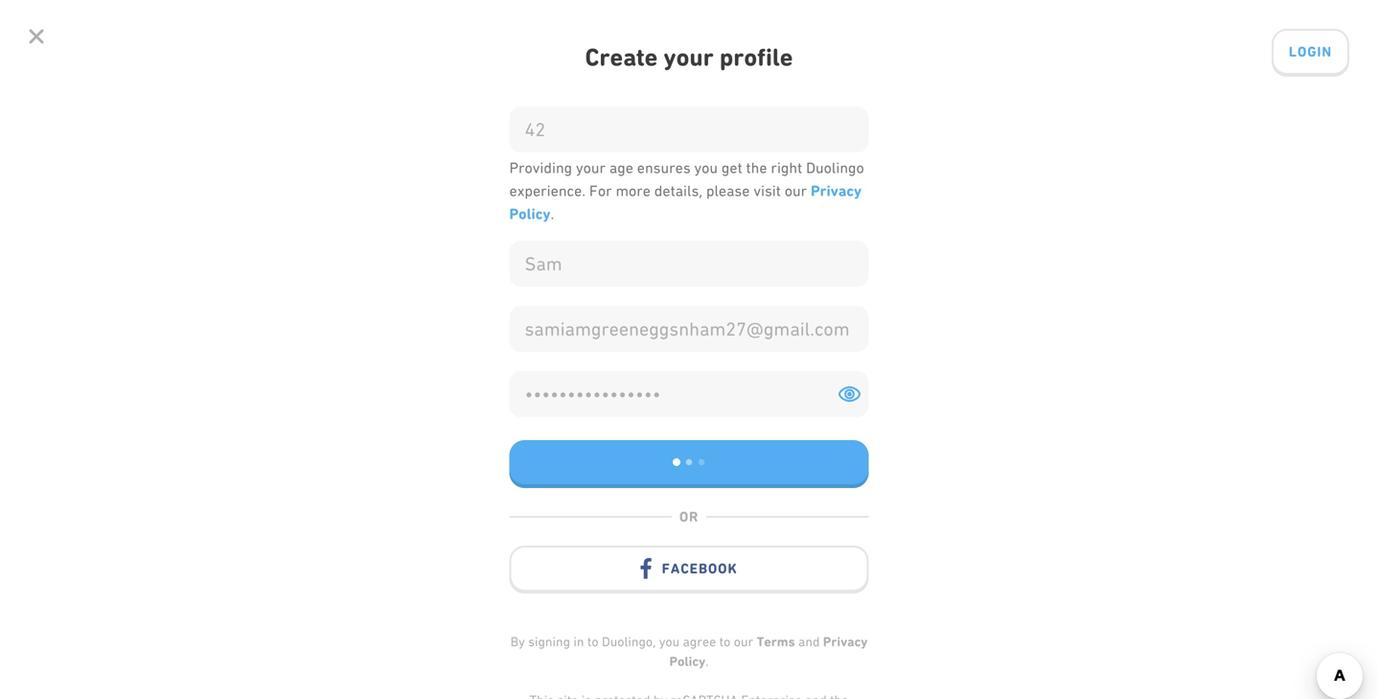 Task type: vqa. For each thing, say whether or not it's contained in the screenshot.
"Providing your age ensures you get the right Duolingo experience. For more details, please visit our"
yes



Task type: describe. For each thing, give the bounding box(es) containing it.
login button
[[1272, 29, 1350, 77]]

our inside providing your age ensures you get the right duolingo experience. for more details, please visit our
[[785, 182, 808, 199]]

your for create
[[664, 43, 714, 72]]

create for create a profile to save your progress and continue learning for free.
[[434, 438, 483, 457]]

signing
[[529, 634, 571, 649]]

you inside by signing in to duolingo, you agree to our terms and
[[659, 634, 680, 649]]

later button
[[546, 549, 833, 596]]

create
[[635, 373, 722, 408]]

to right time
[[601, 373, 628, 408]]

1 vertical spatial policy
[[670, 654, 706, 669]]

profile for create a profile to save your progress and continue learning for free.
[[500, 438, 549, 457]]

create a profile to save your progress and continue learning for free.
[[434, 438, 945, 457]]

Password password field
[[512, 373, 837, 415]]

to right in
[[588, 634, 599, 649]]

to left save
[[553, 438, 567, 457]]

you inside providing your age ensures you get the right duolingo experience. for more details, please visit our
[[695, 159, 718, 176]]

0 vertical spatial privacy policy
[[510, 182, 862, 223]]

profile for create a profile
[[696, 500, 756, 516]]

providing your age ensures you get the right duolingo experience. for more details, please visit our
[[510, 159, 865, 199]]

details,
[[655, 182, 703, 199]]

2 vertical spatial your
[[610, 438, 644, 457]]

terms link
[[757, 634, 796, 650]]

0 vertical spatial privacy
[[811, 182, 862, 200]]

agree
[[683, 634, 717, 649]]

profile!
[[752, 373, 852, 408]]

or
[[680, 508, 699, 525]]

a for create a profile
[[682, 500, 692, 516]]

in
[[574, 634, 585, 649]]

facebook
[[662, 560, 738, 577]]

1 vertical spatial privacy policy
[[670, 634, 868, 669]]

0 vertical spatial privacy policy link
[[510, 182, 862, 223]]

2 horizontal spatial a
[[729, 373, 745, 408]]

for
[[590, 182, 612, 199]]

0 horizontal spatial policy
[[510, 205, 551, 223]]

later
[[666, 563, 713, 580]]

for
[[885, 438, 907, 457]]

age
[[610, 159, 634, 176]]

more
[[616, 182, 651, 199]]

save
[[572, 438, 606, 457]]

time to create a profile!
[[527, 373, 852, 408]]

create for create your profile
[[585, 43, 658, 72]]

experience.
[[510, 182, 586, 199]]

your for providing
[[576, 159, 606, 176]]

get
[[722, 159, 743, 176]]

create a profile
[[623, 500, 756, 516]]

Email email field
[[512, 308, 867, 350]]



Task type: locate. For each thing, give the bounding box(es) containing it.
terms
[[757, 634, 796, 650]]

your right save
[[610, 438, 644, 457]]

1 horizontal spatial .
[[706, 654, 709, 669]]

0 vertical spatial a
[[729, 373, 745, 408]]

and right terms link at the bottom right of the page
[[799, 634, 820, 649]]

please
[[707, 182, 750, 199]]

0 vertical spatial create
[[585, 43, 658, 72]]

1 vertical spatial create
[[434, 438, 483, 457]]

and inside by signing in to duolingo, you agree to our terms and
[[799, 634, 820, 649]]

2 vertical spatial a
[[682, 500, 692, 516]]

1 vertical spatial you
[[659, 634, 680, 649]]

0 vertical spatial our
[[785, 182, 808, 199]]

2 vertical spatial profile
[[696, 500, 756, 516]]

0 horizontal spatial your
[[576, 159, 606, 176]]

. down "agree"
[[706, 654, 709, 669]]

profile for create your profile
[[720, 43, 794, 72]]

create for create a profile
[[623, 500, 678, 516]]

policy
[[510, 205, 551, 223], [670, 654, 706, 669]]

our down right
[[785, 182, 808, 199]]

the
[[747, 159, 768, 176]]

privacy
[[811, 182, 862, 200], [824, 634, 868, 650]]

your up 'for'
[[576, 159, 606, 176]]

. down experience.
[[551, 205, 555, 222]]

Name (optional) text field
[[512, 243, 867, 285]]

to
[[601, 373, 628, 408], [553, 438, 567, 457], [588, 634, 599, 649], [720, 634, 731, 649]]

create a profile button
[[546, 486, 833, 534]]

1 horizontal spatial and
[[799, 634, 820, 649]]

1 vertical spatial .
[[706, 654, 709, 669]]

0 horizontal spatial a
[[487, 438, 496, 457]]

time
[[527, 373, 594, 408]]

you left get
[[695, 159, 718, 176]]

by signing in to duolingo, you agree to our terms and
[[511, 634, 824, 650]]

0 horizontal spatial .
[[551, 205, 555, 222]]

1 vertical spatial our
[[734, 634, 754, 649]]

progress
[[648, 438, 715, 457]]

privacy right terms link at the bottom right of the page
[[824, 634, 868, 650]]

profile
[[720, 43, 794, 72], [500, 438, 549, 457], [696, 500, 756, 516]]

learning
[[819, 438, 881, 457]]

Age text field
[[512, 108, 867, 151]]

providing
[[510, 159, 573, 176]]

continue
[[751, 438, 815, 457]]

by
[[511, 634, 525, 649]]

policy down "agree"
[[670, 654, 706, 669]]

profile inside button
[[696, 500, 756, 516]]

right
[[771, 159, 803, 176]]

0 vertical spatial you
[[695, 159, 718, 176]]

our inside by signing in to duolingo, you agree to our terms and
[[734, 634, 754, 649]]

0 vertical spatial policy
[[510, 205, 551, 223]]

policy down experience.
[[510, 205, 551, 223]]

your inside providing your age ensures you get the right duolingo experience. for more details, please visit our
[[576, 159, 606, 176]]

duolingo,
[[602, 634, 656, 649]]

ensures
[[637, 159, 691, 176]]

2 horizontal spatial your
[[664, 43, 714, 72]]

create your profile
[[585, 43, 794, 72]]

1 vertical spatial privacy policy link
[[670, 634, 868, 669]]

visit
[[754, 182, 781, 199]]

0 vertical spatial and
[[719, 438, 747, 457]]

1 horizontal spatial our
[[785, 182, 808, 199]]

0 vertical spatial profile
[[720, 43, 794, 72]]

create
[[585, 43, 658, 72], [434, 438, 483, 457], [623, 500, 678, 516]]

duolingo
[[807, 159, 865, 176]]

our left terms link at the bottom right of the page
[[734, 634, 754, 649]]

1 vertical spatial profile
[[500, 438, 549, 457]]

your
[[664, 43, 714, 72], [576, 159, 606, 176], [610, 438, 644, 457]]

privacy down duolingo
[[811, 182, 862, 200]]

create inside button
[[623, 500, 678, 516]]

facebook button
[[510, 546, 869, 594]]

1 vertical spatial your
[[576, 159, 606, 176]]

your up age text box
[[664, 43, 714, 72]]

.
[[551, 205, 555, 222], [706, 654, 709, 669]]

privacy policy link
[[510, 182, 862, 223], [670, 634, 868, 669]]

0 horizontal spatial you
[[659, 634, 680, 649]]

a
[[729, 373, 745, 408], [487, 438, 496, 457], [682, 500, 692, 516]]

0 horizontal spatial our
[[734, 634, 754, 649]]

1 vertical spatial and
[[799, 634, 820, 649]]

1 vertical spatial privacy
[[824, 634, 868, 650]]

0 vertical spatial .
[[551, 205, 555, 222]]

1 horizontal spatial you
[[695, 159, 718, 176]]

you left "agree"
[[659, 634, 680, 649]]

login
[[1290, 43, 1333, 60]]

to right "agree"
[[720, 634, 731, 649]]

2 vertical spatial create
[[623, 500, 678, 516]]

a inside button
[[682, 500, 692, 516]]

0 horizontal spatial and
[[719, 438, 747, 457]]

a for create a profile to save your progress and continue learning for free.
[[487, 438, 496, 457]]

and left continue
[[719, 438, 747, 457]]

1 vertical spatial a
[[487, 438, 496, 457]]

0 vertical spatial your
[[664, 43, 714, 72]]

1 horizontal spatial policy
[[670, 654, 706, 669]]

you
[[695, 159, 718, 176], [659, 634, 680, 649]]

1 horizontal spatial a
[[682, 500, 692, 516]]

free.
[[911, 438, 945, 457]]

our
[[785, 182, 808, 199], [734, 634, 754, 649]]

privacy policy
[[510, 182, 862, 223], [670, 634, 868, 669]]

and
[[719, 438, 747, 457], [799, 634, 820, 649]]

1 horizontal spatial your
[[610, 438, 644, 457]]



